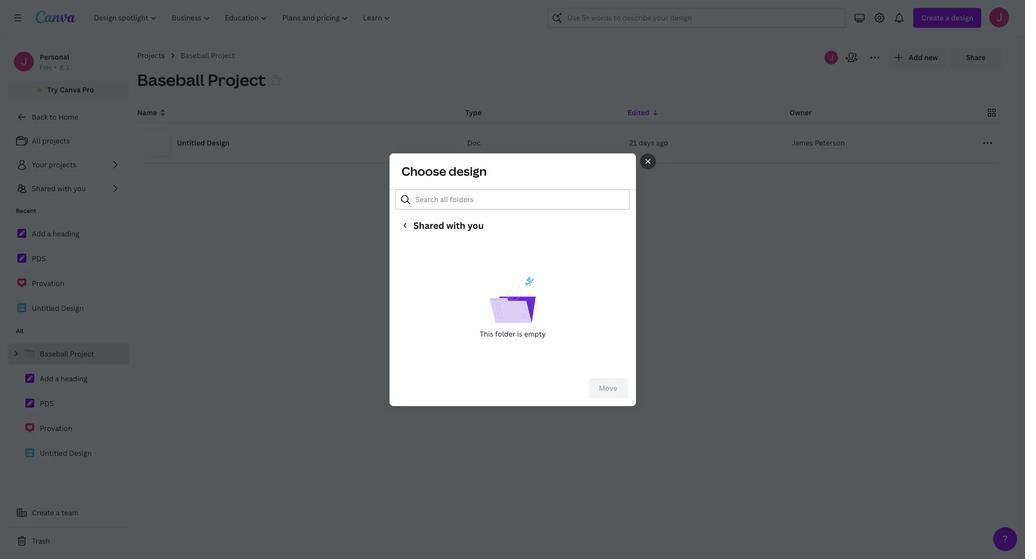 Task type: vqa. For each thing, say whether or not it's contained in the screenshot.
Earth Day
no



Task type: describe. For each thing, give the bounding box(es) containing it.
try canva pro button
[[8, 81, 129, 99]]

is
[[517, 329, 522, 339]]

provation for 1st provation link from the bottom of the page
[[40, 424, 72, 433]]

1 horizontal spatial shared
[[413, 219, 444, 231]]

edited button
[[628, 107, 660, 118]]

0 vertical spatial baseball
[[181, 51, 209, 60]]

2 vertical spatial untitled design
[[40, 449, 92, 458]]

projects
[[137, 51, 165, 60]]

back to home link
[[8, 107, 129, 127]]

free •
[[40, 63, 57, 72]]

0 horizontal spatial shared with you
[[32, 184, 86, 193]]

2 vertical spatial project
[[70, 349, 94, 359]]

all for all projects
[[32, 136, 41, 146]]

folder
[[495, 329, 515, 339]]

0 vertical spatial untitled design
[[177, 138, 230, 148]]

project inside button
[[208, 69, 266, 90]]

list containing baseball project
[[8, 344, 129, 464]]

1 vertical spatial add
[[40, 374, 53, 384]]

all projects link
[[8, 131, 129, 151]]

2 pds link from the top
[[8, 394, 129, 414]]

1 pds link from the top
[[8, 248, 129, 269]]

1 vertical spatial shared with you
[[413, 219, 484, 231]]

•
[[54, 63, 57, 72]]

ago
[[656, 138, 668, 148]]

shared with you link
[[8, 179, 129, 199]]

you inside list
[[73, 184, 86, 193]]

all for all
[[16, 327, 24, 335]]

try canva pro
[[47, 85, 94, 94]]

baseball project button
[[137, 69, 266, 91]]

with inside list
[[57, 184, 72, 193]]

empty
[[524, 329, 546, 339]]

1
[[66, 63, 69, 72]]

name
[[137, 108, 157, 117]]

baseball inside baseball project button
[[137, 69, 204, 90]]

move button
[[588, 378, 628, 398]]

1 vertical spatial add a heading
[[40, 374, 87, 384]]

1 add a heading link from the top
[[8, 224, 129, 245]]

canva
[[60, 85, 81, 94]]

pds for first pds link from the bottom
[[40, 399, 54, 409]]

2 vertical spatial design
[[69, 449, 92, 458]]

your
[[32, 160, 47, 169]]

move
[[599, 383, 617, 393]]

owner
[[790, 108, 812, 117]]

1 vertical spatial baseball project
[[137, 69, 266, 90]]

0 vertical spatial heading
[[53, 229, 79, 239]]

all projects
[[32, 136, 70, 146]]

your projects link
[[8, 155, 129, 175]]

21 days ago
[[630, 138, 668, 148]]

0 horizontal spatial baseball project link
[[8, 344, 129, 365]]

name button
[[137, 107, 167, 118]]



Task type: locate. For each thing, give the bounding box(es) containing it.
1 vertical spatial untitled design
[[32, 304, 84, 313]]

create a team
[[32, 508, 78, 518]]

projects
[[42, 136, 70, 146], [49, 160, 76, 169]]

0 vertical spatial list
[[8, 131, 129, 199]]

1 vertical spatial project
[[208, 69, 266, 90]]

1 list from the top
[[8, 131, 129, 199]]

doc
[[467, 138, 481, 148]]

projects down back to home
[[42, 136, 70, 146]]

2 untitled design link from the top
[[8, 443, 129, 464]]

2 vertical spatial baseball project
[[40, 349, 94, 359]]

untitled
[[177, 138, 205, 148], [32, 304, 59, 313], [40, 449, 67, 458]]

1 horizontal spatial shared with you
[[413, 219, 484, 231]]

1 vertical spatial baseball project link
[[8, 344, 129, 365]]

3 list from the top
[[8, 344, 129, 464]]

shared
[[32, 184, 56, 193], [413, 219, 444, 231]]

2 provation link from the top
[[8, 418, 129, 439]]

create a team button
[[8, 503, 129, 523]]

None search field
[[548, 8, 846, 28]]

edited
[[628, 108, 650, 117]]

untitled design link
[[8, 298, 129, 319], [8, 443, 129, 464]]

1 vertical spatial projects
[[49, 160, 76, 169]]

provation for second provation link from the bottom
[[32, 279, 64, 288]]

1 vertical spatial pds link
[[8, 394, 129, 414]]

0 vertical spatial you
[[73, 184, 86, 193]]

1 vertical spatial you
[[467, 219, 484, 231]]

1 vertical spatial shared
[[413, 219, 444, 231]]

1 vertical spatial baseball
[[137, 69, 204, 90]]

0 vertical spatial shared
[[32, 184, 56, 193]]

0 vertical spatial pds
[[32, 254, 46, 263]]

0 horizontal spatial shared
[[32, 184, 56, 193]]

0 vertical spatial pds link
[[8, 248, 129, 269]]

2 vertical spatial untitled
[[40, 449, 67, 458]]

add
[[32, 229, 45, 239], [40, 374, 53, 384]]

1 horizontal spatial you
[[467, 219, 484, 231]]

a inside button
[[56, 508, 60, 518]]

back
[[32, 112, 48, 122]]

design
[[448, 163, 487, 179]]

1 provation link from the top
[[8, 273, 129, 294]]

projects link
[[137, 50, 165, 61]]

0 horizontal spatial with
[[57, 184, 72, 193]]

james peterson
[[792, 138, 845, 148]]

to
[[50, 112, 57, 122]]

a for 1st add a heading link
[[47, 229, 51, 239]]

2 vertical spatial baseball
[[40, 349, 68, 359]]

a for the create a team button
[[56, 508, 60, 518]]

design
[[207, 138, 230, 148], [61, 304, 84, 313], [69, 449, 92, 458]]

0 vertical spatial design
[[207, 138, 230, 148]]

0 vertical spatial provation
[[32, 279, 64, 288]]

a
[[47, 229, 51, 239], [55, 374, 59, 384], [56, 508, 60, 518]]

1 horizontal spatial with
[[446, 219, 465, 231]]

0 vertical spatial baseball project link
[[181, 50, 235, 61]]

1 vertical spatial heading
[[61, 374, 87, 384]]

list containing add a heading
[[8, 224, 129, 319]]

21
[[630, 138, 637, 148]]

peterson
[[815, 138, 845, 148]]

Search all folders search field
[[415, 190, 623, 209]]

projects inside "link"
[[42, 136, 70, 146]]

trash
[[32, 537, 50, 546]]

2 vertical spatial list
[[8, 344, 129, 464]]

add a heading
[[32, 229, 79, 239], [40, 374, 87, 384]]

list
[[8, 131, 129, 199], [8, 224, 129, 319], [8, 344, 129, 464]]

pds
[[32, 254, 46, 263], [40, 399, 54, 409]]

1 vertical spatial a
[[55, 374, 59, 384]]

try
[[47, 85, 58, 94]]

type
[[465, 108, 482, 117]]

baseball project link
[[181, 50, 235, 61], [8, 344, 129, 365]]

james
[[792, 138, 813, 148]]

create
[[32, 508, 54, 518]]

home
[[58, 112, 78, 122]]

with
[[57, 184, 72, 193], [446, 219, 465, 231]]

baseball project
[[181, 51, 235, 60], [137, 69, 266, 90], [40, 349, 94, 359]]

provation link
[[8, 273, 129, 294], [8, 418, 129, 439]]

0 vertical spatial untitled design link
[[8, 298, 129, 319]]

0 vertical spatial with
[[57, 184, 72, 193]]

1 vertical spatial list
[[8, 224, 129, 319]]

recent
[[16, 207, 36, 215]]

baseball
[[181, 51, 209, 60], [137, 69, 204, 90], [40, 349, 68, 359]]

1 vertical spatial provation
[[40, 424, 72, 433]]

0 horizontal spatial you
[[73, 184, 86, 193]]

0 vertical spatial all
[[32, 136, 41, 146]]

pro
[[82, 85, 94, 94]]

shared with you
[[32, 184, 86, 193], [413, 219, 484, 231]]

this
[[480, 329, 493, 339]]

you
[[73, 184, 86, 193], [467, 219, 484, 231]]

team
[[61, 508, 78, 518]]

0 vertical spatial projects
[[42, 136, 70, 146]]

pds link
[[8, 248, 129, 269], [8, 394, 129, 414]]

1 untitled design link from the top
[[8, 298, 129, 319]]

projects for your projects
[[49, 160, 76, 169]]

1 horizontal spatial baseball project link
[[181, 50, 235, 61]]

2 add a heading link from the top
[[8, 369, 129, 390]]

all inside all projects "link"
[[32, 136, 41, 146]]

0 vertical spatial baseball project
[[181, 51, 235, 60]]

0 vertical spatial shared with you
[[32, 184, 86, 193]]

1 vertical spatial add a heading link
[[8, 369, 129, 390]]

1 vertical spatial all
[[16, 327, 24, 335]]

1 vertical spatial with
[[446, 219, 465, 231]]

add a heading link
[[8, 224, 129, 245], [8, 369, 129, 390]]

back to home
[[32, 112, 78, 122]]

0 vertical spatial add a heading link
[[8, 224, 129, 245]]

0 vertical spatial provation link
[[8, 273, 129, 294]]

1 vertical spatial design
[[61, 304, 84, 313]]

1 vertical spatial provation link
[[8, 418, 129, 439]]

0 vertical spatial a
[[47, 229, 51, 239]]

0 vertical spatial untitled
[[177, 138, 205, 148]]

this folder is empty
[[480, 329, 546, 339]]

top level navigation element
[[87, 8, 399, 28]]

list containing all projects
[[8, 131, 129, 199]]

share button
[[950, 48, 1002, 68]]

pds for first pds link
[[32, 254, 46, 263]]

0 vertical spatial add a heading
[[32, 229, 79, 239]]

choose
[[401, 163, 446, 179]]

2 list from the top
[[8, 224, 129, 319]]

share
[[966, 53, 986, 62]]

untitled design
[[177, 138, 230, 148], [32, 304, 84, 313], [40, 449, 92, 458]]

projects for all projects
[[42, 136, 70, 146]]

1 vertical spatial pds
[[40, 399, 54, 409]]

your projects
[[32, 160, 76, 169]]

free
[[40, 63, 52, 72]]

1 vertical spatial untitled
[[32, 304, 59, 313]]

trash link
[[8, 532, 129, 552]]

all
[[32, 136, 41, 146], [16, 327, 24, 335]]

provation
[[32, 279, 64, 288], [40, 424, 72, 433]]

personal
[[40, 52, 69, 62]]

project
[[211, 51, 235, 60], [208, 69, 266, 90], [70, 349, 94, 359]]

1 horizontal spatial all
[[32, 136, 41, 146]]

2 vertical spatial a
[[56, 508, 60, 518]]

projects right your
[[49, 160, 76, 169]]

a for second add a heading link
[[55, 374, 59, 384]]

heading
[[53, 229, 79, 239], [61, 374, 87, 384]]

days
[[639, 138, 654, 148]]

1 vertical spatial untitled design link
[[8, 443, 129, 464]]

0 vertical spatial add
[[32, 229, 45, 239]]

choose design
[[401, 163, 487, 179]]

0 vertical spatial project
[[211, 51, 235, 60]]

0 horizontal spatial all
[[16, 327, 24, 335]]



